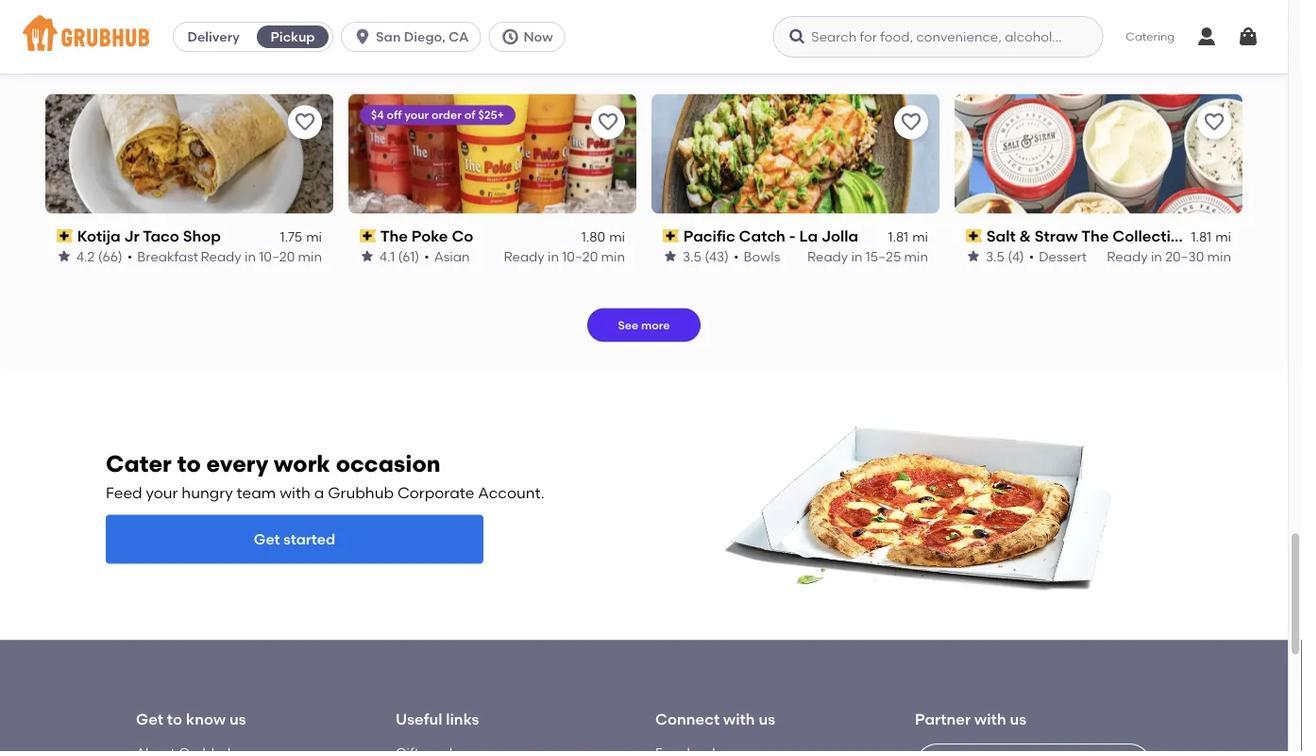 Task type: locate. For each thing, give the bounding box(es) containing it.
star icon image for pacific catch - la jolla
[[663, 249, 678, 264]]

1 us from the left
[[229, 710, 246, 729]]

• right (741)
[[1039, 50, 1045, 66]]

subscription pass image left 'salt'
[[966, 229, 983, 243]]

1 vertical spatial shop
[[183, 227, 221, 245]]

2 horizontal spatial save this restaurant image
[[1203, 111, 1226, 134]]

save this restaurant image for salt & straw the collection @ utc
[[1203, 111, 1226, 134]]

1 ready in 10–20 min from the left
[[201, 248, 322, 264]]

3 us from the left
[[1010, 710, 1027, 729]]

0 vertical spatial • breakfast
[[124, 50, 195, 66]]

3 save this restaurant button from the left
[[894, 105, 928, 139]]

- left la
[[789, 227, 796, 245]]

star icon image left 3.5 (4)
[[966, 249, 981, 264]]

3.5
[[683, 248, 702, 264], [986, 248, 1005, 264]]

subscription pass image left the poke co
[[360, 229, 377, 243]]

&
[[1029, 29, 1041, 47], [1020, 227, 1031, 245]]

breakfast for jr
[[137, 248, 198, 264]]

chang's
[[713, 29, 775, 47]]

ready down 'valey'
[[501, 50, 542, 66]]

1 horizontal spatial 3.5
[[986, 248, 1005, 264]]

p.f. chang's
[[684, 29, 775, 47]]

ready
[[201, 50, 242, 66], [501, 50, 542, 66], [805, 50, 845, 66], [201, 248, 241, 264], [504, 248, 545, 264], [808, 248, 848, 264], [1107, 248, 1148, 264]]

subscription pass image
[[360, 31, 377, 44], [966, 31, 983, 44], [57, 229, 73, 243], [360, 229, 377, 243], [966, 229, 983, 243]]

1 save this restaurant image from the left
[[294, 111, 316, 134]]

partner
[[915, 710, 971, 729]]

• right (22)
[[429, 50, 434, 66]]

$4
[[371, 108, 384, 122]]

star icon image for salt & straw the collection @ utc
[[966, 249, 981, 264]]

co
[[452, 227, 474, 245]]

mi right 1.67 on the top left of page
[[306, 31, 322, 47]]

catering
[[1126, 30, 1175, 43]]

in for salt & straw the collection @ utc
[[1151, 248, 1163, 264]]

carmel
[[459, 29, 515, 47]]

$25+
[[478, 108, 504, 122]]

save this restaurant image left $4
[[294, 111, 316, 134]]

2 1.81 from the left
[[1191, 229, 1212, 245]]

0 horizontal spatial ready in 10–20 min
[[201, 248, 322, 264]]

min down 1.80 mi
[[601, 248, 625, 264]]

2 save this restaurant image from the left
[[597, 111, 620, 134]]

20–30
[[560, 50, 599, 66], [1166, 248, 1204, 264]]

1 horizontal spatial your
[[405, 108, 429, 122]]

• right (43)
[[734, 248, 739, 264]]

• breakfast down retail at the top of the page
[[124, 50, 195, 66]]

your inside the cater to every work occasion feed your hungry team with a grubhub corporate account.
[[146, 484, 178, 503]]

0 vertical spatial ready in 15–25 min
[[201, 50, 322, 66]]

a
[[314, 484, 324, 503]]

15–25 for pacific catch - la jolla
[[866, 248, 901, 264]]

3.9 (13)
[[77, 50, 119, 66]]

get left the started
[[254, 531, 280, 548]]

0 horizontal spatial 15–25
[[260, 50, 295, 66]]

salt & straw the collection @ utc logo image
[[955, 94, 1243, 214]]

corporate
[[398, 484, 475, 503]]

2 us from the left
[[759, 710, 775, 729]]

subway
[[380, 29, 445, 47]]

mi for pressed retail
[[306, 31, 322, 47]]

1.81
[[888, 229, 909, 245], [1191, 229, 1212, 245]]

ready down salt & straw the collection @ utc
[[1107, 248, 1148, 264]]

1.75 mi
[[280, 229, 322, 245]]

off
[[387, 108, 402, 122]]

0 horizontal spatial get
[[136, 710, 163, 729]]

to for every
[[177, 450, 201, 478]]

shop left 1.74
[[1139, 29, 1177, 47]]

ready in 10–20 min for the poke co
[[504, 248, 625, 264]]

us right connect on the bottom of page
[[759, 710, 775, 729]]

salt & straw the collection @ utc
[[987, 227, 1244, 245]]

1 horizontal spatial save this restaurant image
[[597, 111, 620, 134]]

san diego, ca
[[376, 29, 469, 45]]

svg image
[[1237, 26, 1260, 48], [788, 27, 807, 46]]

star icon image left 3.9
[[57, 51, 72, 66]]

us right know
[[229, 710, 246, 729]]

save this restaurant image
[[294, 111, 316, 134], [597, 111, 620, 134], [1203, 111, 1226, 134]]

in for pacific catch - la jolla
[[851, 248, 863, 264]]

10–20 down 1.80
[[562, 248, 598, 264]]

1 horizontal spatial taco
[[1099, 29, 1136, 47]]

subscription pass image left kotija
[[57, 229, 73, 243]]

min down 'utc'
[[1208, 248, 1232, 264]]

your
[[405, 108, 429, 122], [146, 484, 178, 503]]

1.74 mi
[[1190, 31, 1232, 47]]

• dessert
[[1029, 248, 1087, 264]]

star icon image left 4.2
[[57, 249, 72, 264]]

connect with us
[[655, 710, 775, 729]]

asian
[[434, 248, 470, 264]]

mi right the 1.75
[[306, 229, 322, 245]]

subscription pass image inside subway - carmel valey link
[[360, 31, 377, 44]]

see more
[[618, 318, 670, 332]]

ready right chinese
[[805, 50, 845, 66]]

ready right the asian
[[504, 248, 545, 264]]

0 vertical spatial get
[[254, 531, 280, 548]]

0 vertical spatial -
[[449, 29, 456, 47]]

subscription pass image for the poke co
[[360, 229, 377, 243]]

save this restaurant button for salt & straw the collection @ utc
[[1198, 105, 1232, 139]]

1 horizontal spatial get
[[254, 531, 280, 548]]

1 vertical spatial • breakfast
[[127, 248, 198, 264]]

1 vertical spatial subscription pass image
[[663, 229, 680, 243]]

stars
[[987, 29, 1025, 47]]

2 1.81 mi from the left
[[1191, 229, 1232, 245]]

svg image inside the now button
[[501, 27, 520, 46]]

• for salt & straw the collection @ utc
[[1029, 248, 1035, 264]]

• right (4)
[[1029, 248, 1035, 264]]

Search for food, convenience, alcohol... search field
[[773, 16, 1103, 58]]

your right off
[[405, 108, 429, 122]]

0 vertical spatial shop
[[1139, 29, 1177, 47]]

ready in 15–25 min down 1.67 on the top left of page
[[201, 50, 322, 66]]

save this restaurant button down main navigation "navigation"
[[591, 105, 625, 139]]

subscription pass image
[[57, 31, 73, 44], [663, 229, 680, 243]]

ready in 10–20 min down 1.80
[[504, 248, 625, 264]]

0 vertical spatial taco
[[1099, 29, 1136, 47]]

shop right 'jr'
[[183, 227, 221, 245]]

cater
[[106, 450, 172, 478]]

1 horizontal spatial ready in 15–25 min
[[808, 248, 928, 264]]

-
[[449, 29, 456, 47], [789, 227, 796, 245]]

delivery
[[187, 29, 240, 45]]

shop
[[1139, 29, 1177, 47], [183, 227, 221, 245]]

• right "(66)" at the top left of page
[[127, 248, 133, 264]]

with right connect on the bottom of page
[[723, 710, 755, 729]]

3 save this restaurant image from the left
[[1203, 111, 1226, 134]]

& for stripes
[[1029, 29, 1041, 47]]

1 horizontal spatial 10–20
[[562, 248, 598, 264]]

mi right 1.74
[[1216, 31, 1232, 47]]

1 save this restaurant button from the left
[[288, 105, 322, 139]]

1 vertical spatial get
[[136, 710, 163, 729]]

& up (741)
[[1029, 29, 1041, 47]]

1.67
[[280, 31, 302, 47]]

svg image up chinese
[[788, 27, 807, 46]]

mi for kotija jr taco shop
[[306, 229, 322, 245]]

• breakfast
[[124, 50, 195, 66], [127, 248, 198, 264]]

1 horizontal spatial the
[[1082, 227, 1109, 245]]

team
[[237, 484, 276, 503]]

taco
[[1099, 29, 1136, 47], [143, 227, 179, 245]]

ready for pacific catch - la jolla
[[808, 248, 848, 264]]

mi for pacific catch - la jolla
[[913, 229, 928, 245]]

1.81 up ready in 20–30 min
[[1191, 229, 1212, 245]]

pacific
[[684, 227, 735, 245]]

0 vertical spatial breakfast
[[134, 50, 195, 66]]

the up 4.1 (61)
[[380, 227, 408, 245]]

1 horizontal spatial subscription pass image
[[663, 229, 680, 243]]

svg image right 1.74 mi
[[1237, 26, 1260, 48]]

min left 3.5 (4)
[[904, 248, 928, 264]]

svg image for now
[[501, 27, 520, 46]]

1.81 right jolla
[[888, 229, 909, 245]]

0 horizontal spatial 3.5
[[683, 248, 702, 264]]

0 horizontal spatial taco
[[143, 227, 179, 245]]

in for pressed retail
[[245, 50, 256, 66]]

ready for kotija jr taco shop
[[201, 248, 241, 264]]

your down the cater
[[146, 484, 178, 503]]

• mexican
[[1039, 50, 1103, 66]]

4.2
[[77, 248, 95, 264]]

1 horizontal spatial -
[[789, 227, 796, 245]]

1.75
[[280, 229, 302, 245]]

0 vertical spatial 15–25
[[260, 50, 295, 66]]

save this restaurant button left $4
[[288, 105, 322, 139]]

get for get started
[[254, 531, 280, 548]]

us right partner
[[1010, 710, 1027, 729]]

svg image inside san diego, ca button
[[353, 27, 372, 46]]

0 horizontal spatial 1.81 mi
[[888, 229, 928, 245]]

see more button
[[587, 308, 701, 342]]

0 vertical spatial subscription pass image
[[57, 31, 73, 44]]

min down 1.75 mi
[[298, 248, 322, 264]]

subscription pass image for salt & straw the collection @ utc
[[966, 229, 983, 243]]

1 horizontal spatial svg image
[[501, 27, 520, 46]]

1 horizontal spatial 1.81
[[1191, 229, 1212, 245]]

the up 'dessert'
[[1082, 227, 1109, 245]]

3.9
[[77, 50, 95, 66]]

0 horizontal spatial save this restaurant image
[[294, 111, 316, 134]]

work
[[274, 450, 330, 478]]

taco up mexican
[[1099, 29, 1136, 47]]

0 horizontal spatial ready in 15–25 min
[[201, 50, 322, 66]]

subscription pass image left subway
[[360, 31, 377, 44]]

2 horizontal spatial with
[[975, 710, 1007, 729]]

get for get to know us
[[136, 710, 163, 729]]

(4)
[[1008, 248, 1025, 264]]

ready in 10–20 min for kotija jr taco shop
[[201, 248, 322, 264]]

account.
[[478, 484, 545, 503]]

breakfast down retail at the top of the page
[[134, 50, 195, 66]]

ready down jolla
[[808, 248, 848, 264]]

1 vertical spatial &
[[1020, 227, 1031, 245]]

• right (61)
[[424, 248, 429, 264]]

subscription pass image for subway - carmel valey
[[360, 31, 377, 44]]

2 the from the left
[[1082, 227, 1109, 245]]

- up american
[[449, 29, 456, 47]]

get left know
[[136, 710, 163, 729]]

star icon image left 3.5 (43)
[[663, 249, 678, 264]]

10–20 down the 1.75
[[259, 248, 295, 264]]

mi
[[306, 31, 322, 47], [913, 31, 928, 47], [1216, 31, 1232, 47], [306, 229, 322, 245], [609, 229, 625, 245], [913, 229, 928, 245], [1216, 229, 1232, 245]]

ready down kotija jr taco shop
[[201, 248, 241, 264]]

1.81 mi right jolla
[[888, 229, 928, 245]]

save this restaurant image
[[900, 111, 923, 134]]

• breakfast down kotija jr taco shop
[[127, 248, 198, 264]]

1 horizontal spatial svg image
[[1237, 26, 1260, 48]]

0 horizontal spatial your
[[146, 484, 178, 503]]

mi right '@'
[[1216, 229, 1232, 245]]

us for connect with us
[[759, 710, 775, 729]]

stars & stripes taco shop
[[987, 29, 1177, 47]]

1 vertical spatial ready in 15–25 min
[[808, 248, 928, 264]]

1 horizontal spatial with
[[723, 710, 755, 729]]

star icon image left 4.1
[[360, 249, 375, 264]]

2 3.5 from the left
[[986, 248, 1005, 264]]

2 horizontal spatial svg image
[[1196, 26, 1218, 48]]

•
[[124, 50, 129, 66], [429, 50, 434, 66], [1039, 50, 1045, 66], [127, 248, 133, 264], [424, 248, 429, 264], [734, 248, 739, 264], [1029, 248, 1035, 264]]

0 horizontal spatial subscription pass image
[[57, 31, 73, 44]]

0 horizontal spatial svg image
[[353, 27, 372, 46]]

0 horizontal spatial 1.81
[[888, 229, 909, 245]]

occasion
[[336, 450, 441, 478]]

ready in 15–25 min
[[201, 50, 322, 66], [808, 248, 928, 264]]

1 vertical spatial -
[[789, 227, 796, 245]]

3.5 left (43)
[[683, 248, 702, 264]]

mexican
[[1049, 50, 1103, 66]]

1 horizontal spatial 15–25
[[866, 248, 901, 264]]

svg image up '3.7 (22) • american ready in 20–30 min' on the top
[[501, 27, 520, 46]]

save this restaurant image for kotija jr taco shop
[[294, 111, 316, 134]]

utc
[[1212, 227, 1244, 245]]

jr
[[124, 227, 140, 245]]

pacific catch - la jolla logo image
[[652, 94, 940, 214]]

0 vertical spatial 20–30
[[560, 50, 599, 66]]

3.5 left (4)
[[986, 248, 1005, 264]]

0 vertical spatial to
[[177, 450, 201, 478]]

chinese
[[752, 50, 804, 66]]

connect
[[655, 710, 720, 729]]

the poke co
[[380, 227, 474, 245]]

get
[[254, 531, 280, 548], [136, 710, 163, 729]]

& for straw
[[1020, 227, 1031, 245]]

svg image right catering button
[[1196, 26, 1218, 48]]

grubhub
[[328, 484, 394, 503]]

0 vertical spatial &
[[1029, 29, 1041, 47]]

with right partner
[[975, 710, 1007, 729]]

1 1.81 mi from the left
[[888, 229, 928, 245]]

4 save this restaurant button from the left
[[1198, 105, 1232, 139]]

useful links
[[396, 710, 479, 729]]

0 horizontal spatial the
[[380, 227, 408, 245]]

ready in 10–20 min down the 1.75
[[201, 248, 322, 264]]

svg image
[[1196, 26, 1218, 48], [353, 27, 372, 46], [501, 27, 520, 46]]

10–20
[[259, 248, 295, 264], [562, 248, 598, 264]]

0 horizontal spatial us
[[229, 710, 246, 729]]

& up (4)
[[1020, 227, 1031, 245]]

save this restaurant button down 25–35
[[894, 105, 928, 139]]

mi right jolla
[[913, 229, 928, 245]]

1.81 mi up ready in 20–30 min
[[1191, 229, 1232, 245]]

us for partner with us
[[1010, 710, 1027, 729]]

star icon image for pressed retail
[[57, 51, 72, 66]]

• asian
[[424, 248, 470, 264]]

2 10–20 from the left
[[562, 248, 598, 264]]

• breakfast for retail
[[124, 50, 195, 66]]

with left a
[[280, 484, 311, 503]]

save this restaurant image down 1.74 mi
[[1203, 111, 1226, 134]]

pickup
[[271, 29, 315, 45]]

subscription pass image left 'pressed'
[[57, 31, 73, 44]]

breakfast down kotija jr taco shop
[[137, 248, 198, 264]]

mi right 1.80
[[609, 229, 625, 245]]

ready down delivery at left
[[201, 50, 242, 66]]

0 horizontal spatial -
[[449, 29, 456, 47]]

pacific catch - la jolla
[[684, 227, 859, 245]]

subscription pass image left the pacific
[[663, 229, 680, 243]]

ready in 15–25 min for pacific catch - la jolla
[[808, 248, 928, 264]]

save this restaurant button down 1.74 mi
[[1198, 105, 1232, 139]]

0 horizontal spatial 10–20
[[259, 248, 295, 264]]

pressed
[[77, 29, 136, 47]]

to inside the cater to every work occasion feed your hungry team with a grubhub corporate account.
[[177, 450, 201, 478]]

1.67 mi
[[280, 31, 322, 47]]

1 vertical spatial breakfast
[[137, 248, 198, 264]]

1 vertical spatial to
[[167, 710, 182, 729]]

1 1.81 from the left
[[888, 229, 909, 245]]

1 vertical spatial your
[[146, 484, 178, 503]]

1 horizontal spatial ready in 10–20 min
[[504, 248, 625, 264]]

taco right 'jr'
[[143, 227, 179, 245]]

the poke co logo image
[[349, 94, 637, 214]]

star icon image for the poke co
[[360, 249, 375, 264]]

1 3.5 from the left
[[683, 248, 702, 264]]

min
[[298, 50, 322, 66], [602, 50, 626, 66], [904, 50, 928, 66], [298, 248, 322, 264], [601, 248, 625, 264], [904, 248, 928, 264], [1208, 248, 1232, 264]]

2 horizontal spatial us
[[1010, 710, 1027, 729]]

15–25
[[260, 50, 295, 66], [866, 248, 901, 264]]

save this restaurant image down main navigation "navigation"
[[597, 111, 620, 134]]

10–20 for the poke co
[[562, 248, 598, 264]]

to up hungry
[[177, 450, 201, 478]]

save this restaurant button for pacific catch - la jolla
[[894, 105, 928, 139]]

• right (13)
[[124, 50, 129, 66]]

1 vertical spatial 20–30
[[1166, 248, 1204, 264]]

2 ready in 10–20 min from the left
[[504, 248, 625, 264]]

1 10–20 from the left
[[259, 248, 295, 264]]

svg image left san
[[353, 27, 372, 46]]

4.1 (61)
[[380, 248, 420, 264]]

0 horizontal spatial 20–30
[[560, 50, 599, 66]]

subscription pass image left stars
[[966, 31, 983, 44]]

with
[[280, 484, 311, 503], [723, 710, 755, 729], [975, 710, 1007, 729]]

1 horizontal spatial 1.81 mi
[[1191, 229, 1232, 245]]

min down "1.67 mi"
[[298, 50, 322, 66]]

ready in 15–25 min down jolla
[[808, 248, 928, 264]]

to left know
[[167, 710, 182, 729]]

1 horizontal spatial us
[[759, 710, 775, 729]]

1 vertical spatial 15–25
[[866, 248, 901, 264]]

3.5 for salt & straw the collection @ utc
[[986, 248, 1005, 264]]

• for the poke co
[[424, 248, 429, 264]]

• for kotija jr taco shop
[[127, 248, 133, 264]]

star icon image for kotija jr taco shop
[[57, 249, 72, 264]]

star icon image
[[57, 51, 72, 66], [966, 51, 981, 66], [57, 249, 72, 264], [360, 249, 375, 264], [663, 249, 678, 264], [966, 249, 981, 264]]

0 horizontal spatial with
[[280, 484, 311, 503]]

0 horizontal spatial shop
[[183, 227, 221, 245]]



Task type: describe. For each thing, give the bounding box(es) containing it.
• bowls
[[734, 248, 780, 264]]

3.5 (43)
[[683, 248, 729, 264]]

with for connect with us
[[723, 710, 755, 729]]

jolla
[[822, 227, 859, 245]]

get started link
[[106, 515, 484, 564]]

catering button
[[1113, 15, 1188, 58]]

partner with us
[[915, 710, 1027, 729]]

p.f.
[[684, 29, 709, 47]]

ready for pressed retail
[[201, 50, 242, 66]]

kotija
[[77, 227, 120, 245]]

save this restaurant button for kotija jr taco shop
[[288, 105, 322, 139]]

now
[[524, 29, 553, 45]]

chinese ready in 25–35 min
[[752, 50, 928, 66]]

15–25 for pressed retail
[[260, 50, 295, 66]]

• breakfast for jr
[[127, 248, 198, 264]]

subscription pass image for pressed retail
[[57, 31, 73, 44]]

(61)
[[398, 248, 420, 264]]

2 save this restaurant button from the left
[[591, 105, 625, 139]]

min down 1.70 mi
[[904, 50, 928, 66]]

1 horizontal spatial 20–30
[[1166, 248, 1204, 264]]

kotija jr taco shop logo image
[[45, 94, 333, 214]]

4.1
[[380, 248, 395, 264]]

(741)
[[1007, 50, 1035, 66]]

3.7
[[380, 50, 397, 66]]

ready in 15–25 min for pressed retail
[[201, 50, 322, 66]]

links
[[446, 710, 479, 729]]

ready for salt & straw the collection @ utc
[[1107, 248, 1148, 264]]

mi right 1.70
[[913, 31, 928, 47]]

subscription pass image for kotija jr taco shop
[[57, 229, 73, 243]]

mi for the poke co
[[609, 229, 625, 245]]

1.81 for collection
[[1191, 229, 1212, 245]]

ready in 20–30 min
[[1107, 248, 1232, 264]]

(22)
[[400, 50, 425, 66]]

ca
[[449, 29, 469, 45]]

breakfast for retail
[[134, 50, 195, 66]]

order
[[432, 108, 462, 122]]

(13)
[[98, 50, 119, 66]]

main navigation navigation
[[0, 0, 1288, 74]]

25–35
[[863, 50, 901, 66]]

american
[[439, 50, 502, 66]]

with for partner with us
[[975, 710, 1007, 729]]

subscription pass image for stars & stripes taco shop
[[966, 31, 983, 44]]

dessert
[[1039, 248, 1087, 264]]

cater to every work occasion feed your hungry team with a grubhub corporate account.
[[106, 450, 545, 503]]

• for pressed retail
[[124, 50, 129, 66]]

10–20 for kotija jr taco shop
[[259, 248, 295, 264]]

min for pacific catch - la jolla
[[904, 248, 928, 264]]

0 horizontal spatial svg image
[[788, 27, 807, 46]]

know
[[186, 710, 226, 729]]

4.9 (741)
[[986, 50, 1035, 66]]

1.80 mi
[[582, 229, 625, 245]]

1 the from the left
[[380, 227, 408, 245]]

get to know us
[[136, 710, 246, 729]]

poke
[[412, 227, 448, 245]]

in for the poke co
[[548, 248, 559, 264]]

min for the poke co
[[601, 248, 625, 264]]

pickup button
[[253, 22, 333, 52]]

subscription pass image for pacific catch - la jolla
[[663, 229, 680, 243]]

4.9
[[986, 50, 1004, 66]]

feed
[[106, 484, 142, 503]]

mi for salt & straw the collection @ utc
[[1216, 229, 1232, 245]]

min for kotija jr taco shop
[[298, 248, 322, 264]]

star icon image left 4.9
[[966, 51, 981, 66]]

@
[[1193, 227, 1208, 245]]

retail
[[140, 29, 183, 47]]

1.70
[[886, 31, 909, 47]]

subway - carmel valey link
[[360, 27, 625, 49]]

(66)
[[98, 248, 123, 264]]

4.2 (66)
[[77, 248, 123, 264]]

3.5 for pacific catch - la jolla
[[683, 248, 702, 264]]

every
[[206, 450, 268, 478]]

now button
[[489, 22, 573, 52]]

started
[[284, 531, 335, 548]]

la
[[799, 227, 818, 245]]

min for pressed retail
[[298, 50, 322, 66]]

3.5 (4)
[[986, 248, 1025, 264]]

straw
[[1035, 227, 1078, 245]]

catch
[[739, 227, 786, 245]]

to for know
[[167, 710, 182, 729]]

valey
[[518, 29, 559, 47]]

$4 off your order of $25+
[[371, 108, 504, 122]]

min right the now button
[[602, 50, 626, 66]]

diego,
[[404, 29, 446, 45]]

see
[[618, 318, 639, 332]]

1 horizontal spatial shop
[[1139, 29, 1177, 47]]

svg image for san diego, ca
[[353, 27, 372, 46]]

useful
[[396, 710, 442, 729]]

1.81 for jolla
[[888, 229, 909, 245]]

kotija jr taco shop
[[77, 227, 221, 245]]

min for salt & straw the collection @ utc
[[1208, 248, 1232, 264]]

collection
[[1113, 227, 1190, 245]]

delivery button
[[174, 22, 253, 52]]

mi for stars & stripes taco shop
[[1216, 31, 1232, 47]]

1.80
[[582, 229, 606, 245]]

1 vertical spatial taco
[[143, 227, 179, 245]]

0 vertical spatial your
[[405, 108, 429, 122]]

of
[[464, 108, 476, 122]]

1.81 mi for collection
[[1191, 229, 1232, 245]]

• for pacific catch - la jolla
[[734, 248, 739, 264]]

ready for the poke co
[[504, 248, 545, 264]]

(43)
[[705, 248, 729, 264]]

stripes
[[1044, 29, 1096, 47]]

1.74
[[1190, 31, 1212, 47]]

in for kotija jr taco shop
[[245, 248, 256, 264]]

with inside the cater to every work occasion feed your hungry team with a grubhub corporate account.
[[280, 484, 311, 503]]

hungry
[[182, 484, 233, 503]]

1.81 mi for jolla
[[888, 229, 928, 245]]

get started
[[254, 531, 335, 548]]

more
[[641, 318, 670, 332]]



Task type: vqa. For each thing, say whether or not it's contained in the screenshot.
Massis Kabob (Century City)'s "• Healthy"
no



